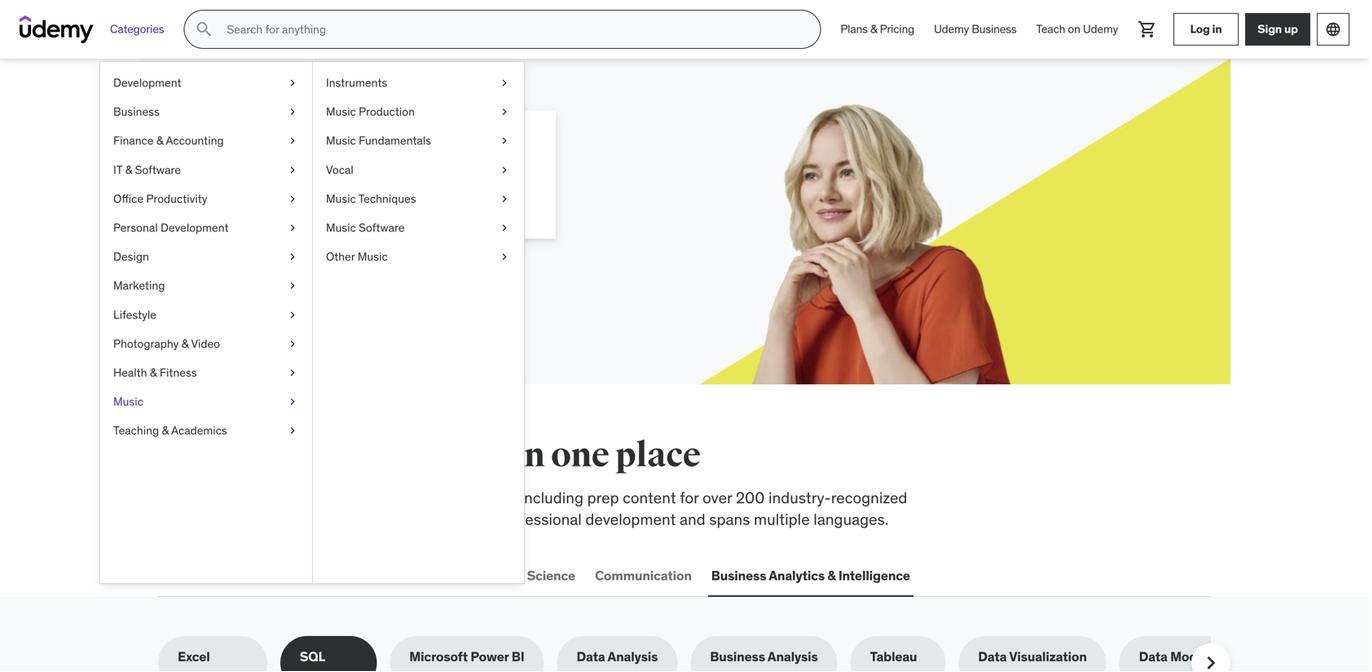 Task type: locate. For each thing, give the bounding box(es) containing it.
covering
[[158, 488, 220, 508]]

business inside button
[[711, 568, 766, 584]]

data for data analysis
[[577, 649, 605, 666]]

udemy inside udemy business link
[[934, 22, 969, 36]]

software up office productivity
[[135, 162, 181, 177]]

0 horizontal spatial for
[[295, 130, 333, 163]]

xsmall image inside "business" 'link'
[[286, 104, 299, 120]]

photography & video
[[113, 336, 220, 351]]

music down with
[[326, 191, 356, 206]]

sign
[[1258, 22, 1282, 36]]

leadership button
[[405, 557, 479, 596]]

xsmall image for vocal
[[498, 162, 511, 178]]

1 vertical spatial for
[[680, 488, 699, 508]]

1 vertical spatial skills
[[349, 488, 383, 508]]

finance
[[113, 133, 154, 148]]

data left visualization at the bottom of the page
[[978, 649, 1007, 666]]

music for music software
[[326, 220, 356, 235]]

catalog
[[282, 510, 333, 529]]

health
[[113, 365, 147, 380]]

web development button
[[158, 557, 276, 596]]

2 vertical spatial development
[[192, 568, 273, 584]]

xsmall image inside vocal link
[[498, 162, 511, 178]]

& up 'office'
[[125, 162, 132, 177]]

categories button
[[100, 10, 174, 49]]

xsmall image inside health & fitness link
[[286, 365, 299, 381]]

xsmall image for lifestyle
[[286, 307, 299, 323]]

0 vertical spatial in
[[1212, 22, 1222, 36]]

music
[[326, 104, 356, 119], [326, 133, 356, 148], [326, 191, 356, 206], [326, 220, 356, 235], [358, 249, 388, 264], [113, 394, 143, 409]]

xsmall image inside the personal development link
[[286, 220, 299, 236]]

design
[[113, 249, 149, 264]]

music inside "link"
[[326, 104, 356, 119]]

music production link
[[313, 97, 524, 126]]

music software link
[[313, 213, 524, 242]]

music down instruments
[[326, 104, 356, 119]]

it for it certifications
[[293, 568, 304, 584]]

xsmall image for music techniques
[[498, 191, 511, 207]]

productivity
[[146, 191, 207, 206]]

skills for your future expand your potential with a course. starting at just $12.99 through dec 15.
[[217, 130, 516, 205]]

1 horizontal spatial your
[[338, 130, 397, 163]]

it inside it certifications button
[[293, 568, 304, 584]]

other music
[[326, 249, 388, 264]]

xsmall image inside marketing link
[[286, 278, 299, 294]]

a
[[374, 170, 381, 187]]

0 horizontal spatial it
[[113, 162, 122, 177]]

udemy right on
[[1083, 22, 1118, 36]]

skills up workplace
[[270, 434, 358, 477]]

xsmall image inside music fundamentals link
[[498, 133, 511, 149]]

business inside 'link'
[[113, 104, 160, 119]]

recognized
[[831, 488, 907, 508]]

xsmall image for development
[[286, 75, 299, 91]]

& right the teaching
[[162, 423, 169, 438]]

0 horizontal spatial analysis
[[608, 649, 658, 666]]

1 horizontal spatial for
[[680, 488, 699, 508]]

plans & pricing
[[840, 22, 914, 36]]

in right log
[[1212, 22, 1222, 36]]

it up 'office'
[[113, 162, 122, 177]]

music fundamentals link
[[313, 126, 524, 155]]

analysis for data analysis
[[608, 649, 658, 666]]

development for web
[[192, 568, 273, 584]]

it certifications button
[[289, 557, 392, 596]]

your up with
[[338, 130, 397, 163]]

content
[[623, 488, 676, 508]]

business for business
[[113, 104, 160, 119]]

0 vertical spatial it
[[113, 162, 122, 177]]

1 horizontal spatial udemy
[[1083, 22, 1118, 36]]

personal development link
[[100, 213, 312, 242]]

excel
[[178, 649, 210, 666]]

xsmall image inside lifestyle link
[[286, 307, 299, 323]]

data visualization
[[978, 649, 1087, 666]]

xsmall image for marketing
[[286, 278, 299, 294]]

prep
[[587, 488, 619, 508]]

xsmall image inside it & software link
[[286, 162, 299, 178]]

udemy right pricing on the right top of page
[[934, 22, 969, 36]]

xsmall image for photography & video
[[286, 336, 299, 352]]

15.
[[335, 188, 350, 205]]

skills
[[270, 434, 358, 477], [349, 488, 383, 508]]

development down office productivity link on the left of the page
[[161, 220, 229, 235]]

it inside it & software link
[[113, 162, 122, 177]]

music up other at the top of the page
[[326, 220, 356, 235]]

xsmall image inside office productivity link
[[286, 191, 299, 207]]

xsmall image inside 'finance & accounting' link
[[286, 133, 299, 149]]

& for academics
[[162, 423, 169, 438]]

& for fitness
[[150, 365, 157, 380]]

& left video
[[182, 336, 189, 351]]

business
[[972, 22, 1017, 36], [113, 104, 160, 119], [711, 568, 766, 584], [710, 649, 765, 666]]

music techniques link
[[313, 184, 524, 213]]

instruments
[[326, 75, 387, 90]]

xsmall image inside music production "link"
[[498, 104, 511, 120]]

teach
[[1036, 22, 1065, 36]]

you
[[364, 434, 422, 477]]

xsmall image inside photography & video link
[[286, 336, 299, 352]]

xsmall image
[[498, 75, 511, 91], [498, 104, 511, 120], [286, 133, 299, 149], [286, 162, 299, 178], [286, 191, 299, 207], [498, 220, 511, 236], [286, 249, 299, 265], [286, 278, 299, 294], [286, 336, 299, 352], [286, 394, 299, 410]]

accounting
[[166, 133, 224, 148]]

personal
[[113, 220, 158, 235]]

future
[[401, 130, 481, 163]]

& for video
[[182, 336, 189, 351]]

1 udemy from the left
[[934, 22, 969, 36]]

1 vertical spatial in
[[513, 434, 545, 477]]

the
[[212, 434, 264, 477]]

0 vertical spatial software
[[135, 162, 181, 177]]

microsoft
[[409, 649, 468, 666]]

music up vocal
[[326, 133, 356, 148]]

xsmall image
[[286, 75, 299, 91], [286, 104, 299, 120], [498, 133, 511, 149], [498, 162, 511, 178], [498, 191, 511, 207], [286, 220, 299, 236], [498, 249, 511, 265], [286, 307, 299, 323], [286, 365, 299, 381], [286, 423, 299, 439]]

development down categories dropdown button
[[113, 75, 181, 90]]

2 udemy from the left
[[1083, 22, 1118, 36]]

data left the modeling
[[1139, 649, 1168, 666]]

skills up supports
[[349, 488, 383, 508]]

other music link
[[313, 242, 524, 271]]

1 vertical spatial your
[[264, 170, 289, 187]]

xsmall image for business
[[286, 104, 299, 120]]

xsmall image inside the "teaching & academics" link
[[286, 423, 299, 439]]

to
[[387, 488, 401, 508]]

software down techniques
[[359, 220, 405, 235]]

&
[[870, 22, 877, 36], [156, 133, 163, 148], [125, 162, 132, 177], [182, 336, 189, 351], [150, 365, 157, 380], [162, 423, 169, 438], [827, 568, 836, 584]]

analysis for business analysis
[[768, 649, 818, 666]]

data inside button
[[496, 568, 524, 584]]

xsmall image for office productivity
[[286, 191, 299, 207]]

xsmall image inside 'other music' link
[[498, 249, 511, 265]]

spans
[[709, 510, 750, 529]]

for up and
[[680, 488, 699, 508]]

microsoft power bi
[[409, 649, 524, 666]]

xsmall image inside music link
[[286, 394, 299, 410]]

health & fitness
[[113, 365, 197, 380]]

& right plans
[[870, 22, 877, 36]]

& right analytics
[[827, 568, 836, 584]]

udemy image
[[20, 15, 94, 43]]

udemy
[[934, 22, 969, 36], [1083, 22, 1118, 36]]

& for accounting
[[156, 133, 163, 148]]

starting
[[430, 170, 477, 187]]

teach on udemy link
[[1026, 10, 1128, 49]]

it left certifications
[[293, 568, 304, 584]]

1 analysis from the left
[[608, 649, 658, 666]]

udemy business link
[[924, 10, 1026, 49]]

fundamentals
[[359, 133, 431, 148]]

1 horizontal spatial it
[[293, 568, 304, 584]]

development
[[113, 75, 181, 90], [161, 220, 229, 235], [192, 568, 273, 584]]

marketing link
[[100, 271, 312, 300]]

it
[[113, 162, 122, 177], [293, 568, 304, 584]]

power
[[470, 649, 509, 666]]

data
[[496, 568, 524, 584], [577, 649, 605, 666], [978, 649, 1007, 666], [1139, 649, 1168, 666]]

for up potential
[[295, 130, 333, 163]]

1 vertical spatial it
[[293, 568, 304, 584]]

2 analysis from the left
[[768, 649, 818, 666]]

log in link
[[1173, 13, 1239, 46]]

development inside button
[[192, 568, 273, 584]]

1 horizontal spatial software
[[359, 220, 405, 235]]

1 horizontal spatial analysis
[[768, 649, 818, 666]]

data right bi
[[577, 649, 605, 666]]

software
[[135, 162, 181, 177], [359, 220, 405, 235]]

sign up
[[1258, 22, 1298, 36]]

for inside covering critical workplace skills to technical topics, including prep content for over 200 industry-recognized certifications, our catalog supports well-rounded professional development and spans multiple languages.
[[680, 488, 699, 508]]

xsmall image for teaching & academics
[[286, 423, 299, 439]]

including
[[520, 488, 583, 508]]

data modeling
[[1139, 649, 1227, 666]]

0 horizontal spatial udemy
[[934, 22, 969, 36]]

data analysis
[[577, 649, 658, 666]]

data left science
[[496, 568, 524, 584]]

skills inside covering critical workplace skills to technical topics, including prep content for over 200 industry-recognized certifications, our catalog supports well-rounded professional development and spans multiple languages.
[[349, 488, 383, 508]]

topic filters element
[[158, 637, 1247, 671]]

development right web
[[192, 568, 273, 584]]

music down music software
[[358, 249, 388, 264]]

0 horizontal spatial software
[[135, 162, 181, 177]]

data for data modeling
[[1139, 649, 1168, 666]]

techniques
[[358, 191, 416, 206]]

0 vertical spatial your
[[338, 130, 397, 163]]

xsmall image inside instruments link
[[498, 75, 511, 91]]

xsmall image inside 'development' link
[[286, 75, 299, 91]]

xsmall image inside design 'link'
[[286, 249, 299, 265]]

next image
[[1198, 650, 1224, 671]]

office productivity link
[[100, 184, 312, 213]]

your up through
[[264, 170, 289, 187]]

& right health
[[150, 365, 157, 380]]

with
[[347, 170, 371, 187]]

xsmall image inside music techniques link
[[498, 191, 511, 207]]

music techniques
[[326, 191, 416, 206]]

& inside button
[[827, 568, 836, 584]]

science
[[527, 568, 575, 584]]

all the skills you need in one place
[[158, 434, 701, 477]]

1 horizontal spatial in
[[1212, 22, 1222, 36]]

skills
[[217, 130, 290, 163]]

plans & pricing link
[[831, 10, 924, 49]]

professional
[[497, 510, 582, 529]]

lifestyle
[[113, 307, 156, 322]]

office productivity
[[113, 191, 207, 206]]

teach on udemy
[[1036, 22, 1118, 36]]

0 vertical spatial for
[[295, 130, 333, 163]]

development link
[[100, 68, 312, 97]]

for inside "skills for your future expand your potential with a course. starting at just $12.99 through dec 15."
[[295, 130, 333, 163]]

1 vertical spatial development
[[161, 220, 229, 235]]

& right finance
[[156, 133, 163, 148]]

music for music production
[[326, 104, 356, 119]]

xsmall image inside music software link
[[498, 220, 511, 236]]

in up including
[[513, 434, 545, 477]]

business inside topic filters element
[[710, 649, 765, 666]]



Task type: describe. For each thing, give the bounding box(es) containing it.
data for data science
[[496, 568, 524, 584]]

udemy business
[[934, 22, 1017, 36]]

supports
[[337, 510, 398, 529]]

sign up link
[[1245, 13, 1310, 46]]

languages.
[[813, 510, 889, 529]]

teaching & academics link
[[100, 417, 312, 446]]

covering critical workplace skills to technical topics, including prep content for over 200 industry-recognized certifications, our catalog supports well-rounded professional development and spans multiple languages.
[[158, 488, 907, 529]]

well-
[[402, 510, 436, 529]]

xsmall image for it & software
[[286, 162, 299, 178]]

up
[[1284, 22, 1298, 36]]

certifications
[[306, 568, 389, 584]]

critical
[[224, 488, 270, 508]]

xsmall image for music software
[[498, 220, 511, 236]]

over
[[702, 488, 732, 508]]

$12.99
[[217, 188, 256, 205]]

xsmall image for music fundamentals
[[498, 133, 511, 149]]

academics
[[171, 423, 227, 438]]

course.
[[384, 170, 427, 187]]

xsmall image for other music
[[498, 249, 511, 265]]

1 vertical spatial software
[[359, 220, 405, 235]]

leadership
[[409, 568, 476, 584]]

0 vertical spatial skills
[[270, 434, 358, 477]]

music fundamentals
[[326, 133, 431, 148]]

just
[[495, 170, 516, 187]]

music down health
[[113, 394, 143, 409]]

certifications,
[[158, 510, 252, 529]]

modeling
[[1170, 649, 1227, 666]]

our
[[256, 510, 278, 529]]

business for business analytics & intelligence
[[711, 568, 766, 584]]

xsmall image for health & fitness
[[286, 365, 299, 381]]

teaching
[[113, 423, 159, 438]]

lifestyle link
[[100, 300, 312, 329]]

xsmall image for design
[[286, 249, 299, 265]]

it & software link
[[100, 155, 312, 184]]

music production
[[326, 104, 415, 119]]

submit search image
[[194, 20, 214, 39]]

business analytics & intelligence
[[711, 568, 910, 584]]

production
[[359, 104, 415, 119]]

at
[[480, 170, 492, 187]]

bi
[[512, 649, 524, 666]]

0 horizontal spatial your
[[264, 170, 289, 187]]

0 horizontal spatial in
[[513, 434, 545, 477]]

personal development
[[113, 220, 229, 235]]

tableau
[[870, 649, 917, 666]]

business analytics & intelligence button
[[708, 557, 913, 596]]

intelligence
[[838, 568, 910, 584]]

visualization
[[1009, 649, 1087, 666]]

health & fitness link
[[100, 359, 312, 388]]

vocal link
[[313, 155, 524, 184]]

photography & video link
[[100, 329, 312, 359]]

xsmall image for finance & accounting
[[286, 133, 299, 149]]

dec
[[308, 188, 331, 205]]

it certifications
[[293, 568, 389, 584]]

business for business analysis
[[710, 649, 765, 666]]

xsmall image for music production
[[498, 104, 511, 120]]

it for it & software
[[113, 162, 122, 177]]

web
[[161, 568, 189, 584]]

music software
[[326, 220, 405, 235]]

categories
[[110, 22, 164, 36]]

office
[[113, 191, 143, 206]]

data science button
[[492, 557, 579, 596]]

fitness
[[160, 365, 197, 380]]

& for software
[[125, 162, 132, 177]]

place
[[615, 434, 701, 477]]

workplace
[[274, 488, 345, 508]]

business analysis
[[710, 649, 818, 666]]

xsmall image for music
[[286, 394, 299, 410]]

communication
[[595, 568, 692, 584]]

on
[[1068, 22, 1080, 36]]

and
[[680, 510, 705, 529]]

industry-
[[768, 488, 831, 508]]

finance & accounting
[[113, 133, 224, 148]]

data for data visualization
[[978, 649, 1007, 666]]

vocal
[[326, 162, 353, 177]]

& for pricing
[[870, 22, 877, 36]]

music for music techniques
[[326, 191, 356, 206]]

it & software
[[113, 162, 181, 177]]

rounded
[[436, 510, 493, 529]]

choose a language image
[[1325, 21, 1341, 37]]

shopping cart with 0 items image
[[1138, 20, 1157, 39]]

potential
[[292, 170, 343, 187]]

through
[[259, 188, 305, 205]]

xsmall image for instruments
[[498, 75, 511, 91]]

development for personal
[[161, 220, 229, 235]]

log
[[1190, 22, 1210, 36]]

200
[[736, 488, 765, 508]]

web development
[[161, 568, 273, 584]]

need
[[429, 434, 507, 477]]

music for music fundamentals
[[326, 133, 356, 148]]

one
[[551, 434, 609, 477]]

plans
[[840, 22, 868, 36]]

0 vertical spatial development
[[113, 75, 181, 90]]

log in
[[1190, 22, 1222, 36]]

xsmall image for personal development
[[286, 220, 299, 236]]

Search for anything text field
[[224, 15, 800, 43]]

marketing
[[113, 278, 165, 293]]

communication button
[[592, 557, 695, 596]]

udemy inside teach on udemy link
[[1083, 22, 1118, 36]]

instruments link
[[313, 68, 524, 97]]

multiple
[[754, 510, 810, 529]]



Task type: vqa. For each thing, say whether or not it's contained in the screenshot.
the "Directing"
no



